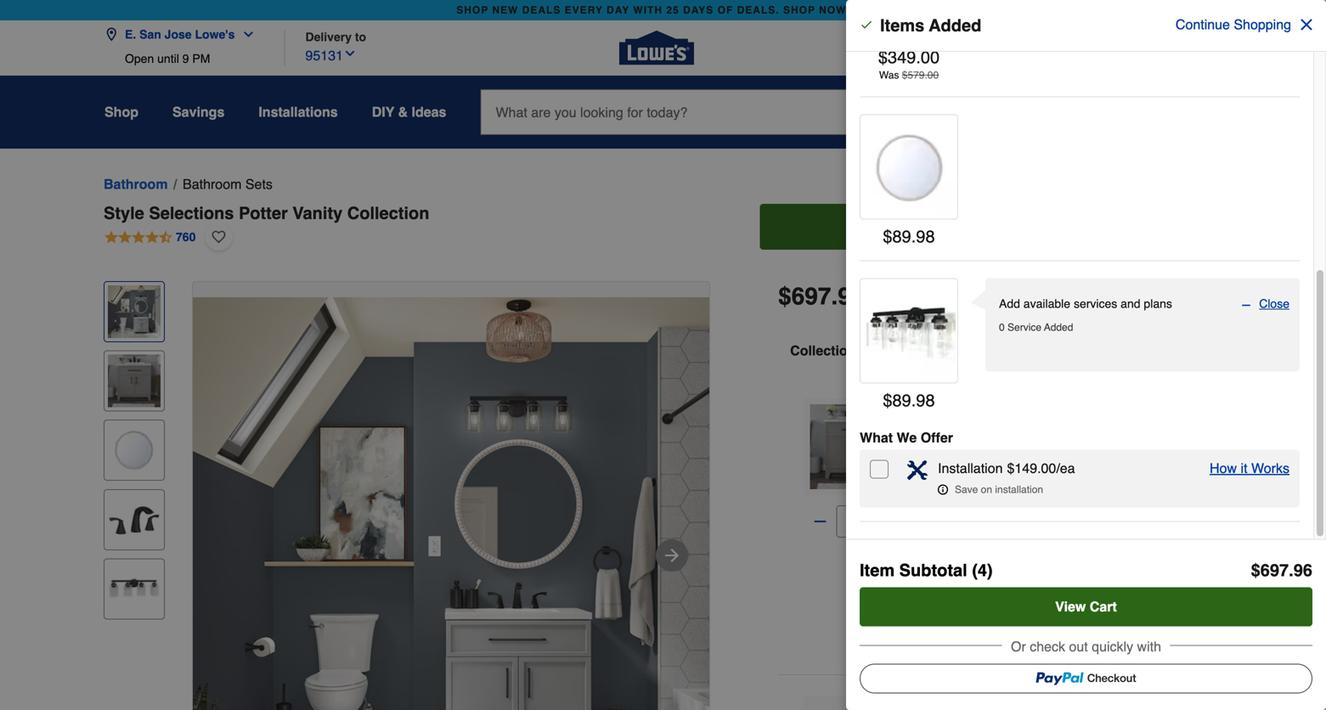 Task type: describe. For each thing, give the bounding box(es) containing it.
shop
[[105, 104, 139, 120]]

349 for .00
[[888, 48, 916, 67]]

style for style selections
[[927, 400, 955, 414]]

30-
[[1057, 400, 1074, 414]]

1 vertical spatial .00
[[925, 69, 939, 81]]

add 4 items to cart
[[925, 219, 1050, 235]]

order status
[[979, 42, 1047, 56]]

e. san jose lowe's
[[125, 28, 235, 41]]

25
[[667, 4, 680, 16]]

$927.96 save $230.00
[[892, 277, 976, 312]]

credit
[[888, 42, 920, 56]]

minus image inside close button
[[1241, 298, 1253, 313]]

1 shop from the left
[[457, 4, 489, 16]]

bathroom for bathroom
[[104, 176, 168, 192]]

2 vertical spatial items
[[860, 343, 896, 359]]

>
[[851, 4, 857, 16]]

continue shopping
[[1176, 17, 1292, 32]]

style selections potter vanity collection
[[104, 204, 430, 223]]

what
[[860, 430, 893, 446]]

continue
[[1176, 17, 1231, 32]]

close
[[1260, 297, 1290, 311]]

0
[[999, 322, 1005, 334]]

weekly ad
[[1067, 42, 1123, 56]]

$ 349 . 00
[[927, 459, 981, 482]]

savings
[[173, 104, 225, 120]]

149
[[1015, 461, 1038, 476]]

|
[[875, 282, 881, 311]]

2 product image from the top
[[864, 286, 956, 378]]

item
[[860, 561, 895, 580]]

89 for 2nd product image from the bottom of the page
[[893, 227, 912, 246]]

manufacturer
[[927, 536, 1002, 550]]

pro
[[1184, 42, 1209, 56]]

selections for style selections potter vanity collection
[[149, 204, 234, 223]]

close button
[[1241, 295, 1290, 313]]

1 star image
[[927, 438, 1006, 455]]

lowe's pro link
[[1144, 41, 1209, 58]]

it
[[1241, 461, 1248, 476]]

check
[[1030, 639, 1066, 655]]

plus image
[[877, 513, 894, 530]]

assembly image
[[908, 460, 928, 481]]

of
[[718, 4, 734, 16]]

quickly
[[1092, 639, 1134, 655]]

diy & ideas
[[372, 104, 447, 120]]

we
[[897, 430, 917, 446]]

with
[[634, 4, 663, 16]]

heart outline image
[[212, 228, 226, 246]]

9
[[182, 52, 189, 65]]

89 for first product image from the bottom of the page
[[893, 391, 912, 410]]

to inside button
[[1006, 219, 1019, 235]]

0 horizontal spatial to
[[355, 30, 366, 44]]

sink
[[963, 417, 987, 431]]

save for $579.00
[[977, 490, 1005, 503]]

cultured
[[961, 434, 1006, 448]]

chevron down image inside the 95131 button
[[343, 47, 357, 60]]

cart inside 'view cart' button
[[1090, 599, 1117, 615]]

$579.00 save $230.00
[[927, 490, 1051, 503]]

760 button
[[104, 224, 197, 251]]

san
[[139, 28, 161, 41]]

installations button
[[259, 97, 338, 127]]

status
[[1013, 42, 1047, 56]]

98 for first product image from the bottom of the page
[[916, 391, 935, 410]]

3 title image from the top
[[108, 424, 161, 477]]

. inside $ 349 . 00
[[967, 461, 970, 473]]

lowe's pro
[[1144, 42, 1209, 56]]

bathroom for bathroom sets
[[183, 176, 242, 192]]

$230.00 for $579.00 save $230.00
[[1008, 490, 1051, 503]]

now
[[819, 4, 847, 16]]

Search Query text field
[[481, 90, 867, 134]]

/ea
[[1057, 461, 1076, 476]]

installation
[[996, 484, 1044, 496]]

shop new deals every day with 25 days of deals. shop now > link
[[453, 0, 861, 20]]

gray for potter 30-in gray single sink bathroom vanity with white cultured marble top
[[1086, 400, 1112, 414]]

subtotal
[[900, 561, 968, 580]]

lowe's home improvement logo image
[[620, 11, 694, 85]]

order status link
[[979, 41, 1047, 58]]

add 4 items to cart button
[[760, 204, 1215, 250]]

new
[[492, 4, 519, 16]]

with inside potter 30-in gray single sink bathroom vanity with white cultured marble top
[[1080, 417, 1101, 431]]

$ 89 . 98 for first product image from the bottom of the page
[[883, 391, 935, 410]]

and
[[1121, 297, 1141, 311]]

gray for manufacturer color/finish : gray
[[1083, 536, 1109, 550]]

collection items
[[791, 343, 896, 359]]

ideas
[[412, 104, 447, 120]]

1 horizontal spatial added
[[1045, 322, 1074, 334]]

chevron down image inside 'e. san jose lowe's' "button"
[[235, 28, 255, 41]]

until
[[157, 52, 179, 65]]

4 title image from the top
[[108, 494, 161, 546]]

plans
[[1144, 297, 1173, 311]]

shop new deals every day with 25 days of deals. shop now >
[[457, 4, 857, 16]]

camera image
[[919, 104, 936, 121]]

bathroom link
[[104, 174, 168, 195]]

4.5 stars image
[[104, 228, 197, 246]]

00
[[970, 461, 981, 473]]

save on installation
[[955, 484, 1044, 496]]

bathroom sets link
[[183, 174, 273, 195]]

bathroom sets
[[183, 176, 273, 192]]

349 for .
[[933, 459, 967, 482]]

1 product image from the top
[[864, 122, 956, 214]]

save for $927.96
[[892, 296, 923, 312]]

e. san jose lowe's button
[[105, 17, 262, 52]]

cart inside add 4 items to cart button
[[1023, 219, 1050, 235]]

$230.00 for $927.96 save $230.00
[[927, 296, 976, 312]]

order
[[979, 42, 1010, 56]]

continue shopping button
[[1165, 5, 1327, 44]]

in
[[1074, 400, 1083, 414]]

1 vertical spatial 697
[[1261, 561, 1289, 580]]

weekly ad link
[[1067, 41, 1123, 58]]

1 title image from the top
[[108, 286, 161, 338]]

1 horizontal spatial 4
[[1205, 94, 1211, 106]]

add for add available services and plans
[[999, 297, 1021, 311]]

95131 button
[[306, 44, 357, 66]]

was
[[880, 69, 900, 81]]

delivery to
[[306, 30, 366, 44]]

available
[[1024, 297, 1071, 311]]

how it works
[[1210, 461, 1290, 476]]

white
[[927, 434, 957, 448]]

$ inside $ 349 . 00
[[927, 461, 933, 473]]

open until 9 pm
[[125, 52, 210, 65]]

lowe's credit center link
[[848, 41, 959, 58]]

:
[[1075, 536, 1079, 550]]

0 service added
[[999, 322, 1074, 334]]

760
[[176, 230, 196, 244]]

$ 349 .00 was $ 579 .00
[[879, 48, 940, 81]]

out
[[1070, 639, 1088, 655]]

0 horizontal spatial collection
[[347, 204, 430, 223]]

manufacturer color/finish : gray
[[927, 536, 1109, 550]]

2 shop from the left
[[784, 4, 816, 16]]



Task type: vqa. For each thing, say whether or not it's contained in the screenshot.
DAY
yes



Task type: locate. For each thing, give the bounding box(es) containing it.
save down installation $ 149 .00 /ea
[[977, 490, 1005, 503]]

cart right "view"
[[1090, 599, 1117, 615]]

with right quickly
[[1138, 639, 1162, 655]]

save left on
[[955, 484, 979, 496]]

lowe's for lowe's credit center
[[848, 42, 885, 56]]

lowe's down the checkmark icon
[[848, 42, 885, 56]]

$927.96
[[892, 277, 941, 293]]

what we offer
[[860, 430, 954, 446]]

added up center
[[929, 16, 982, 35]]

1 vertical spatial add
[[999, 297, 1021, 311]]

0 horizontal spatial lowe's
[[195, 28, 235, 41]]

1 vertical spatial minus image
[[812, 513, 829, 530]]

vanity inside potter 30-in gray single sink bathroom vanity with white cultured marble top
[[1045, 417, 1077, 431]]

or
[[1011, 639, 1026, 655]]

349 inside $ 349 .00 was $ 579 .00
[[888, 48, 916, 67]]

single
[[927, 417, 960, 431]]

bathroom left sets on the left of page
[[183, 176, 242, 192]]

0 horizontal spatial 4
[[956, 219, 963, 235]]

1 vertical spatial added
[[1045, 322, 1074, 334]]

title image
[[108, 286, 161, 338], [108, 355, 161, 408], [108, 424, 161, 477], [108, 494, 161, 546], [108, 563, 161, 616]]

&
[[398, 104, 408, 120]]

98
[[916, 227, 935, 246], [916, 391, 935, 410]]

0 vertical spatial 89
[[893, 227, 912, 246]]

1 vertical spatial $ 89 . 98
[[883, 391, 935, 410]]

arrow right image
[[662, 546, 683, 566]]

1 vertical spatial items
[[967, 219, 1002, 235]]

0 vertical spatial gray
[[1086, 400, 1112, 414]]

1 89 from the top
[[893, 227, 912, 246]]

pm
[[192, 52, 210, 65]]

1 vertical spatial selections
[[959, 400, 1018, 414]]

98 up $927.96
[[916, 227, 935, 246]]

0 vertical spatial added
[[929, 16, 982, 35]]

2 title image from the top
[[108, 355, 161, 408]]

1 horizontal spatial cart
[[1090, 599, 1117, 615]]

1 horizontal spatial potter
[[1022, 400, 1053, 414]]

1 vertical spatial with
[[1138, 639, 1162, 655]]

lowe's for lowe's pro
[[1144, 42, 1180, 56]]

0 horizontal spatial with
[[1080, 417, 1101, 431]]

1 horizontal spatial collection
[[791, 343, 856, 359]]

save down $927.96
[[892, 296, 923, 312]]

weekly
[[1067, 42, 1106, 56]]

$ 89 . 98
[[883, 227, 935, 246], [883, 391, 935, 410]]

0 vertical spatial .00
[[916, 48, 940, 67]]

location image
[[105, 28, 118, 41]]

$ 89 . 98 up "we"
[[883, 391, 935, 410]]

$230.00 down '149'
[[1008, 490, 1051, 503]]

jose
[[165, 28, 192, 41]]

2 $ 89 . 98 from the top
[[883, 391, 935, 410]]

bathroom up 4.5 stars image
[[104, 176, 168, 192]]

$ 89 . 98 up $927.96
[[883, 227, 935, 246]]

0 horizontal spatial cart
[[1023, 219, 1050, 235]]

89 up what we offer
[[893, 391, 912, 410]]

0 horizontal spatial selections
[[149, 204, 234, 223]]

1 vertical spatial collection
[[791, 343, 856, 359]]

potter down sets on the left of page
[[239, 204, 288, 223]]

1 horizontal spatial minus image
[[1241, 298, 1253, 313]]

2 vertical spatial .00
[[1038, 461, 1057, 476]]

1 vertical spatial $ 697 . 96
[[1252, 561, 1313, 580]]

lowe's up pm
[[195, 28, 235, 41]]

89
[[893, 227, 912, 246], [893, 391, 912, 410]]

0 horizontal spatial minus image
[[812, 513, 829, 530]]

shop left the now
[[784, 4, 816, 16]]

$230.00
[[927, 296, 976, 312], [1008, 490, 1051, 503]]

0 vertical spatial 349
[[888, 48, 916, 67]]

98 for 2nd product image from the bottom of the page
[[916, 227, 935, 246]]

ad
[[1109, 42, 1123, 56]]

349 up was
[[888, 48, 916, 67]]

add up $927.96
[[925, 219, 952, 235]]

1 horizontal spatial with
[[1138, 639, 1162, 655]]

349 up "info" image
[[933, 459, 967, 482]]

697
[[792, 283, 832, 310], [1261, 561, 1289, 580]]

$ 89 . 98 for 2nd product image from the bottom of the page
[[883, 227, 935, 246]]

blue image
[[998, 566, 1026, 593]]

0 vertical spatial vanity
[[293, 204, 343, 223]]

shop
[[457, 4, 489, 16], [784, 4, 816, 16]]

1 horizontal spatial to
[[1006, 219, 1019, 235]]

0 horizontal spatial 349
[[888, 48, 916, 67]]

0 vertical spatial selections
[[149, 204, 234, 223]]

0 vertical spatial to
[[355, 30, 366, 44]]

on
[[981, 484, 993, 496]]

diy
[[372, 104, 395, 120]]

0 horizontal spatial added
[[929, 16, 982, 35]]

1 horizontal spatial $ 697 . 96
[[1252, 561, 1313, 580]]

1 vertical spatial to
[[1006, 219, 1019, 235]]

item subtotal (4)
[[860, 561, 993, 580]]

1 horizontal spatial add
[[999, 297, 1021, 311]]

selections for style selections
[[959, 400, 1018, 414]]

0 horizontal spatial 96
[[838, 283, 865, 310]]

savings button
[[173, 97, 225, 127]]

Stepper number input field with increment and decrement buttons number field
[[837, 506, 869, 538]]

1 horizontal spatial shop
[[784, 4, 816, 16]]

add for add 4 items to cart
[[925, 219, 952, 235]]

.00 down center
[[925, 69, 939, 81]]

style up the single
[[927, 400, 955, 414]]

view cart button
[[860, 588, 1313, 627]]

0 horizontal spatial vanity
[[293, 204, 343, 223]]

lowe's inside lowe's credit center link
[[848, 42, 885, 56]]

search image
[[881, 102, 898, 119]]

e.
[[125, 28, 136, 41]]

every
[[565, 4, 603, 16]]

added down available
[[1045, 322, 1074, 334]]

gray right in
[[1086, 400, 1112, 414]]

1 vertical spatial style
[[927, 400, 955, 414]]

0 horizontal spatial shop
[[457, 4, 489, 16]]

1 horizontal spatial selections
[[959, 400, 1018, 414]]

chevron down image down delivery to
[[343, 47, 357, 60]]

1 horizontal spatial chevron down image
[[343, 47, 357, 60]]

0 vertical spatial with
[[1080, 417, 1101, 431]]

collection
[[347, 204, 430, 223], [791, 343, 856, 359]]

1 vertical spatial 349
[[933, 459, 967, 482]]

1 vertical spatial chevron down image
[[343, 47, 357, 60]]

lowe's inside lowe's pro link
[[1144, 42, 1180, 56]]

color/finish
[[1006, 536, 1075, 550]]

0 vertical spatial 98
[[916, 227, 935, 246]]

0 vertical spatial potter
[[239, 204, 288, 223]]

None search field
[[481, 89, 945, 151]]

579
[[908, 69, 925, 81]]

style selections
[[927, 400, 1018, 414]]

potter
[[239, 204, 288, 223], [1022, 400, 1053, 414]]

shop left new
[[457, 4, 489, 16]]

1 vertical spatial 4
[[956, 219, 963, 235]]

to
[[355, 30, 366, 44], [1006, 219, 1019, 235]]

0 vertical spatial 4
[[1205, 94, 1211, 106]]

white image
[[964, 566, 992, 593]]

0 vertical spatial chevron down image
[[235, 28, 255, 41]]

add inside button
[[925, 219, 952, 235]]

info image
[[938, 485, 948, 495]]

service
[[1008, 322, 1042, 334]]

selections up 760 at the top of the page
[[149, 204, 234, 223]]

0 horizontal spatial $ 697 . 96
[[779, 283, 865, 310]]

marble
[[1009, 434, 1045, 448]]

0 vertical spatial items
[[880, 16, 925, 35]]

add up 0
[[999, 297, 1021, 311]]

bathroom up marble
[[990, 417, 1041, 431]]

style down the bathroom link
[[104, 204, 144, 223]]

1 horizontal spatial 697
[[1261, 561, 1289, 580]]

potter inside potter 30-in gray single sink bathroom vanity with white cultured marble top
[[1022, 400, 1053, 414]]

potter 30-in gray single sink bathroom vanity with white cultured marble top
[[927, 400, 1112, 448]]

.00 up 579
[[916, 48, 940, 67]]

$230.00 down $927.96
[[927, 296, 976, 312]]

items down |
[[860, 343, 896, 359]]

4 down pro at the right of the page
[[1205, 94, 1211, 106]]

2 horizontal spatial bathroom
[[990, 417, 1041, 431]]

.
[[912, 227, 916, 246], [832, 283, 838, 310], [912, 391, 916, 410], [967, 461, 970, 473], [1289, 561, 1294, 580]]

$230.00 inside $927.96 save $230.00
[[927, 296, 976, 312]]

chevron down image right the jose
[[235, 28, 255, 41]]

services
[[1074, 297, 1118, 311]]

1 horizontal spatial 349
[[933, 459, 967, 482]]

2 89 from the top
[[893, 391, 912, 410]]

0 horizontal spatial potter
[[239, 204, 288, 223]]

1 horizontal spatial style
[[927, 400, 955, 414]]

save inside $927.96 save $230.00
[[892, 296, 923, 312]]

98 up the single
[[916, 391, 935, 410]]

0 horizontal spatial style
[[104, 204, 144, 223]]

style for style selections potter vanity collection
[[104, 204, 144, 223]]

style
[[104, 204, 144, 223], [927, 400, 955, 414]]

open
[[125, 52, 154, 65]]

0 horizontal spatial $230.00
[[927, 296, 976, 312]]

view cart
[[1056, 599, 1117, 615]]

lowe's left pro at the right of the page
[[1144, 42, 1180, 56]]

0 horizontal spatial 697
[[792, 283, 832, 310]]

4
[[1205, 94, 1211, 106], [956, 219, 963, 235]]

95131
[[306, 48, 343, 63]]

minus image left stepper number input field with increment and decrement buttons number field
[[812, 513, 829, 530]]

0 vertical spatial 96
[[838, 283, 865, 310]]

minus image left close
[[1241, 298, 1253, 313]]

delivery
[[306, 30, 352, 44]]

1 vertical spatial product image
[[864, 286, 956, 378]]

$ 697 . 96
[[779, 283, 865, 310], [1252, 561, 1313, 580]]

1 horizontal spatial $230.00
[[1008, 490, 1051, 503]]

1 vertical spatial potter
[[1022, 400, 1053, 414]]

items inside button
[[967, 219, 1002, 235]]

0 vertical spatial cart
[[1023, 219, 1050, 235]]

.00 down top
[[1038, 461, 1057, 476]]

4 up $927.96 save $230.00
[[956, 219, 963, 235]]

items up the lowe's credit center
[[880, 16, 925, 35]]

bathroom inside potter 30-in gray single sink bathroom vanity with white cultured marble top
[[990, 417, 1041, 431]]

1 vertical spatial vanity
[[1045, 417, 1077, 431]]

0 vertical spatial style
[[104, 204, 144, 223]]

sets
[[246, 176, 273, 192]]

with down in
[[1080, 417, 1101, 431]]

chevron down image
[[235, 28, 255, 41], [343, 47, 357, 60]]

or check out quickly with
[[1011, 639, 1162, 655]]

1 $ 89 . 98 from the top
[[883, 227, 935, 246]]

checkmark image
[[860, 18, 874, 31]]

shop button
[[105, 97, 139, 127]]

potter left "30-"
[[1022, 400, 1053, 414]]

lowe's inside 'e. san jose lowe's' "button"
[[195, 28, 235, 41]]

0 vertical spatial add
[[925, 219, 952, 235]]

1 horizontal spatial vanity
[[1045, 417, 1077, 431]]

1 vertical spatial 98
[[916, 391, 935, 410]]

2 horizontal spatial lowe's
[[1144, 42, 1180, 56]]

1 98 from the top
[[916, 227, 935, 246]]

0 vertical spatial minus image
[[1241, 298, 1253, 313]]

$579.00
[[927, 490, 970, 503]]

1 vertical spatial $230.00
[[1008, 490, 1051, 503]]

gray right ':'
[[1083, 536, 1109, 550]]

0 vertical spatial $230.00
[[927, 296, 976, 312]]

diy & ideas button
[[372, 97, 447, 127]]

how
[[1210, 461, 1237, 476]]

.00
[[916, 48, 940, 67], [925, 69, 939, 81], [1038, 461, 1057, 476]]

0 vertical spatial collection
[[347, 204, 430, 223]]

1 vertical spatial gray
[[1083, 536, 1109, 550]]

lowe's
[[195, 28, 235, 41], [848, 42, 885, 56], [1144, 42, 1180, 56]]

0 vertical spatial 697
[[792, 283, 832, 310]]

gray inside potter 30-in gray single sink bathroom vanity with white cultured marble top
[[1086, 400, 1112, 414]]

5 title image from the top
[[108, 563, 161, 616]]

4 inside button
[[956, 219, 963, 235]]

minus image
[[1241, 298, 1253, 313], [812, 513, 829, 530]]

deals.
[[737, 4, 780, 16]]

89 up $927.96
[[893, 227, 912, 246]]

shopping
[[1234, 17, 1292, 32]]

3
[[999, 439, 1005, 451]]

top
[[1049, 434, 1068, 448]]

1 vertical spatial 96
[[1294, 561, 1313, 580]]

0 vertical spatial $ 697 . 96
[[779, 283, 865, 310]]

selections
[[149, 204, 234, 223], [959, 400, 1018, 414]]

works
[[1252, 461, 1290, 476]]

offer
[[921, 430, 954, 446]]

0 horizontal spatial bathroom
[[104, 176, 168, 192]]

1 vertical spatial cart
[[1090, 599, 1117, 615]]

1 horizontal spatial bathroom
[[183, 176, 242, 192]]

product image
[[864, 122, 956, 214], [864, 286, 956, 378]]

2 98 from the top
[[916, 391, 935, 410]]

close image
[[1299, 16, 1316, 33]]

1 horizontal spatial lowe's
[[848, 42, 885, 56]]

cart up available
[[1023, 219, 1050, 235]]

0 horizontal spatial add
[[925, 219, 952, 235]]

0 vertical spatial product image
[[864, 122, 956, 214]]

1 horizontal spatial 96
[[1294, 561, 1313, 580]]

center
[[923, 42, 959, 56]]

items
[[880, 16, 925, 35], [967, 219, 1002, 235], [860, 343, 896, 359]]

selections up the sink
[[959, 400, 1018, 414]]

0 horizontal spatial chevron down image
[[235, 28, 255, 41]]

save
[[892, 296, 923, 312], [955, 484, 979, 496], [977, 490, 1005, 503]]

gray image
[[930, 566, 958, 593]]

deals
[[522, 4, 561, 16]]

added
[[929, 16, 982, 35], [1045, 322, 1074, 334]]

0 vertical spatial $ 89 . 98
[[883, 227, 935, 246]]

installations
[[259, 104, 338, 120]]

1 vertical spatial 89
[[893, 391, 912, 410]]

how it works button
[[1210, 459, 1290, 479]]

items up $927.96 save $230.00
[[967, 219, 1002, 235]]



